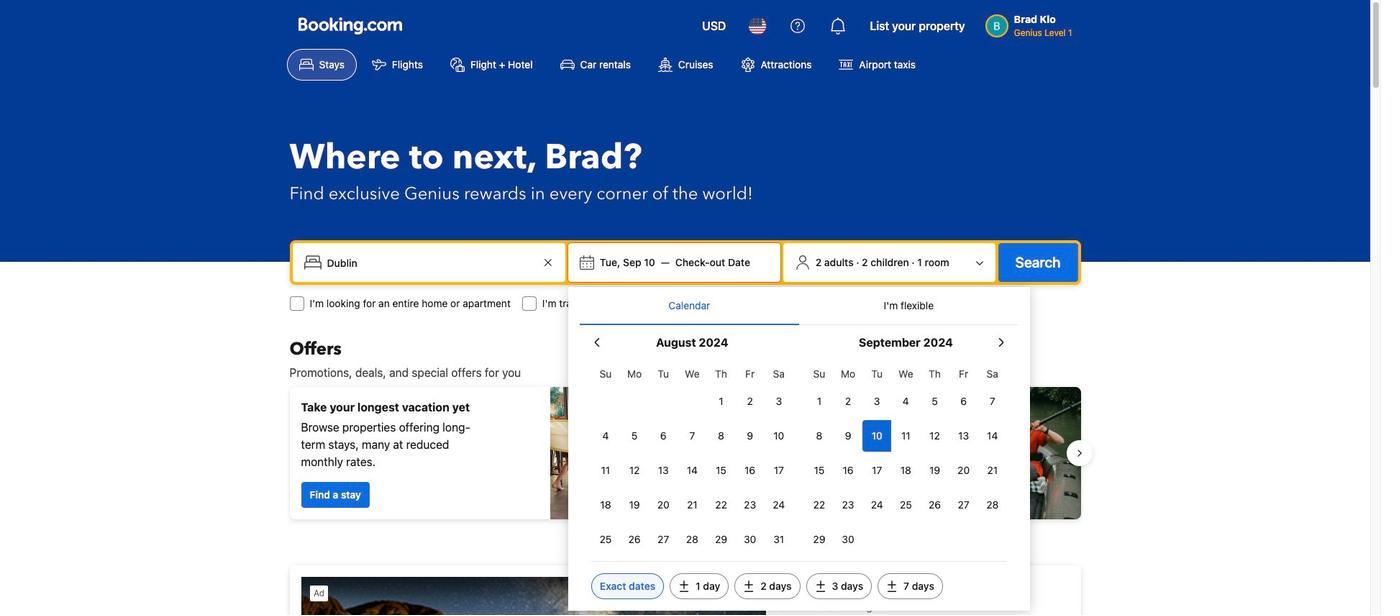 Task type: vqa. For each thing, say whether or not it's contained in the screenshot.
20 march 2024 checkbox
no



Task type: locate. For each thing, give the bounding box(es) containing it.
1 grid from the left
[[591, 360, 794, 556]]

21 September 2024 checkbox
[[978, 455, 1007, 486]]

6 September 2024 checkbox
[[950, 386, 978, 417]]

5 September 2024 checkbox
[[921, 386, 950, 417]]

1 horizontal spatial grid
[[805, 360, 1007, 556]]

11 September 2024 checkbox
[[892, 420, 921, 452]]

10 September 2024 checkbox
[[863, 420, 892, 452]]

30 August 2024 checkbox
[[736, 524, 765, 556]]

24 September 2024 checkbox
[[863, 489, 892, 521]]

4 September 2024 checkbox
[[892, 386, 921, 417]]

booking.com image
[[298, 17, 402, 35]]

16 August 2024 checkbox
[[736, 455, 765, 486]]

14 September 2024 checkbox
[[978, 420, 1007, 452]]

28 September 2024 checkbox
[[978, 489, 1007, 521]]

31 August 2024 checkbox
[[765, 524, 794, 556]]

main content
[[278, 338, 1093, 615]]

13 August 2024 checkbox
[[649, 455, 678, 486]]

a young girl and woman kayak on a river image
[[691, 387, 1081, 520]]

23 August 2024 checkbox
[[736, 489, 765, 521]]

grid
[[591, 360, 794, 556], [805, 360, 1007, 556]]

25 September 2024 checkbox
[[892, 489, 921, 521]]

19 September 2024 checkbox
[[921, 455, 950, 486]]

13 September 2024 checkbox
[[950, 420, 978, 452]]

2 August 2024 checkbox
[[736, 386, 765, 417]]

20 September 2024 checkbox
[[950, 455, 978, 486]]

8 August 2024 checkbox
[[707, 420, 736, 452]]

Where are you going? field
[[321, 250, 540, 276]]

2 September 2024 checkbox
[[834, 386, 863, 417]]

0 horizontal spatial grid
[[591, 360, 794, 556]]

21 August 2024 checkbox
[[678, 489, 707, 521]]

progress bar
[[677, 531, 694, 537]]

17 September 2024 checkbox
[[863, 455, 892, 486]]

20 August 2024 checkbox
[[649, 489, 678, 521]]

region
[[278, 381, 1093, 525]]

22 September 2024 checkbox
[[805, 489, 834, 521]]

17 August 2024 checkbox
[[765, 455, 794, 486]]

23 September 2024 checkbox
[[834, 489, 863, 521]]

22 August 2024 checkbox
[[707, 489, 736, 521]]

3 August 2024 checkbox
[[765, 386, 794, 417]]

tab list
[[580, 287, 1019, 326]]

5 August 2024 checkbox
[[620, 420, 649, 452]]

26 August 2024 checkbox
[[620, 524, 649, 556]]

8 September 2024 checkbox
[[805, 420, 834, 452]]

7 August 2024 checkbox
[[678, 420, 707, 452]]

cell
[[863, 417, 892, 452]]



Task type: describe. For each thing, give the bounding box(es) containing it.
30 September 2024 checkbox
[[834, 524, 863, 556]]

4 August 2024 checkbox
[[591, 420, 620, 452]]

10 August 2024 checkbox
[[765, 420, 794, 452]]

27 September 2024 checkbox
[[950, 489, 978, 521]]

14 August 2024 checkbox
[[678, 455, 707, 486]]

3 September 2024 checkbox
[[863, 386, 892, 417]]

1 September 2024 checkbox
[[805, 386, 834, 417]]

27 August 2024 checkbox
[[649, 524, 678, 556]]

18 September 2024 checkbox
[[892, 455, 921, 486]]

16 September 2024 checkbox
[[834, 455, 863, 486]]

19 August 2024 checkbox
[[620, 489, 649, 521]]

29 August 2024 checkbox
[[707, 524, 736, 556]]

18 August 2024 checkbox
[[591, 489, 620, 521]]

your account menu brad klo genius level 1 element
[[986, 6, 1078, 40]]

15 September 2024 checkbox
[[805, 455, 834, 486]]

9 September 2024 checkbox
[[834, 420, 863, 452]]

take your longest vacation yet image
[[550, 387, 680, 520]]

1 August 2024 checkbox
[[707, 386, 736, 417]]

25 August 2024 checkbox
[[591, 524, 620, 556]]

6 August 2024 checkbox
[[649, 420, 678, 452]]

7 September 2024 checkbox
[[978, 386, 1007, 417]]

24 August 2024 checkbox
[[765, 489, 794, 521]]

28 August 2024 checkbox
[[678, 524, 707, 556]]

12 August 2024 checkbox
[[620, 455, 649, 486]]

12 September 2024 checkbox
[[921, 420, 950, 452]]

29 September 2024 checkbox
[[805, 524, 834, 556]]

26 September 2024 checkbox
[[921, 489, 950, 521]]

2 grid from the left
[[805, 360, 1007, 556]]

9 August 2024 checkbox
[[736, 420, 765, 452]]

11 August 2024 checkbox
[[591, 455, 620, 486]]

15 August 2024 checkbox
[[707, 455, 736, 486]]



